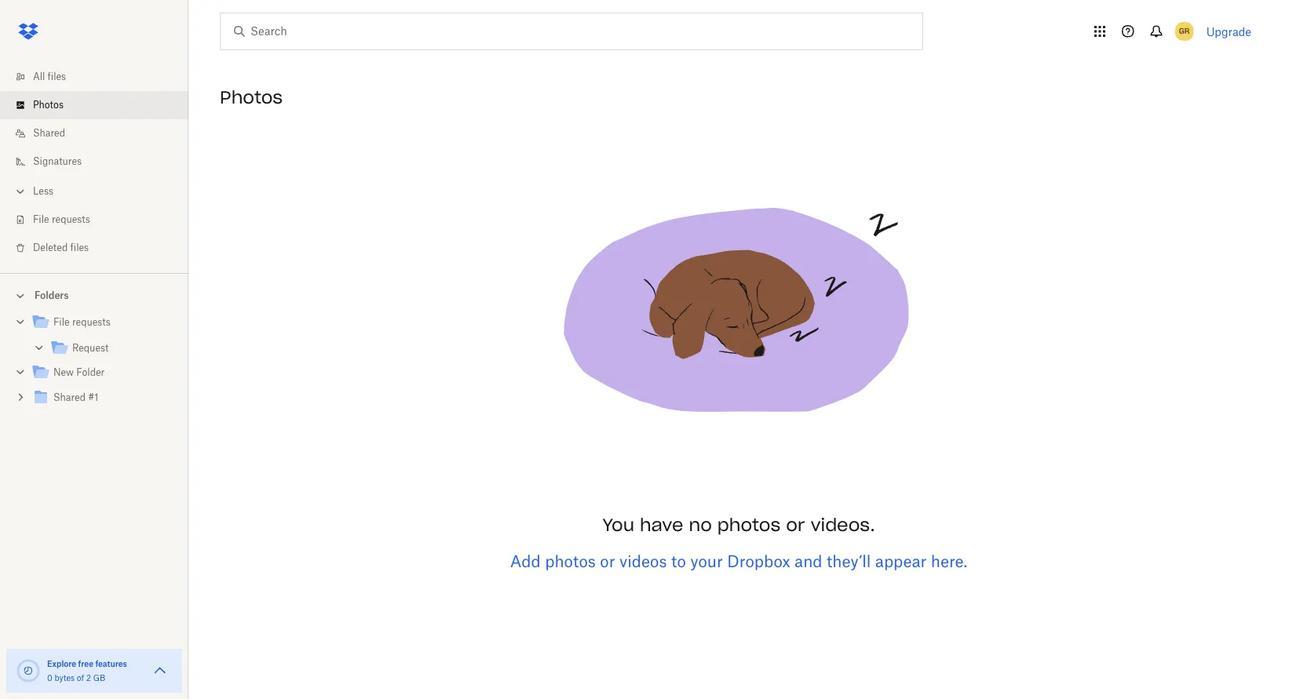 Task type: locate. For each thing, give the bounding box(es) containing it.
they'll
[[827, 552, 871, 572]]

0 vertical spatial photos
[[718, 514, 781, 536]]

0 vertical spatial shared
[[33, 127, 65, 139]]

explore
[[47, 660, 76, 669]]

less image
[[13, 184, 28, 199]]

file inside list
[[33, 214, 49, 225]]

videos.
[[811, 514, 875, 536]]

0 vertical spatial file requests link
[[13, 206, 188, 234]]

deleted files link
[[13, 234, 188, 262]]

file requests link up deleted files
[[13, 206, 188, 234]]

0 vertical spatial file requests
[[33, 214, 90, 225]]

no
[[689, 514, 712, 536]]

all files
[[33, 71, 66, 82]]

1 vertical spatial files
[[70, 242, 89, 254]]

group containing file requests
[[0, 307, 188, 422]]

request link
[[50, 338, 176, 360]]

file
[[33, 214, 49, 225], [53, 316, 70, 328]]

Search in folder "Dropbox" text field
[[251, 23, 891, 40]]

1 vertical spatial photos
[[545, 552, 596, 572]]

requests up request
[[72, 316, 111, 328]]

file requests link up request link
[[31, 313, 176, 334]]

videos
[[620, 552, 667, 572]]

free
[[78, 660, 93, 669]]

add
[[510, 552, 541, 572]]

photos
[[220, 86, 283, 108], [33, 99, 64, 111]]

0 horizontal spatial file
[[33, 214, 49, 225]]

1 vertical spatial shared
[[53, 392, 86, 404]]

1 horizontal spatial photos
[[718, 514, 781, 536]]

1 horizontal spatial or
[[786, 514, 805, 536]]

deleted
[[33, 242, 68, 254]]

1 vertical spatial or
[[600, 552, 615, 572]]

you
[[603, 514, 634, 536]]

0 horizontal spatial files
[[48, 71, 66, 82]]

1 vertical spatial file
[[53, 316, 70, 328]]

photos up dropbox
[[718, 514, 781, 536]]

or left videos
[[600, 552, 615, 572]]

file requests up request
[[53, 316, 111, 328]]

files right all
[[48, 71, 66, 82]]

file requests link
[[13, 206, 188, 234], [31, 313, 176, 334]]

upgrade
[[1207, 25, 1252, 38]]

files right deleted
[[70, 242, 89, 254]]

gr
[[1179, 26, 1190, 36]]

requests
[[52, 214, 90, 225], [72, 316, 111, 328]]

photos
[[718, 514, 781, 536], [545, 552, 596, 572]]

0 vertical spatial requests
[[52, 214, 90, 225]]

requests inside list
[[52, 214, 90, 225]]

shared up signatures
[[33, 127, 65, 139]]

or
[[786, 514, 805, 536], [600, 552, 615, 572]]

files for deleted files
[[70, 242, 89, 254]]

0 vertical spatial or
[[786, 514, 805, 536]]

quota usage element
[[16, 659, 41, 684]]

file requests
[[33, 214, 90, 225], [53, 316, 111, 328]]

add photos or videos to your dropbox and they'll appear here.
[[510, 552, 968, 572]]

photos list item
[[0, 91, 188, 119]]

group
[[0, 307, 188, 422]]

list containing all files
[[0, 53, 188, 273]]

signatures
[[33, 155, 82, 167]]

files
[[48, 71, 66, 82], [70, 242, 89, 254]]

0 horizontal spatial photos
[[545, 552, 596, 572]]

signatures link
[[13, 148, 188, 176]]

files inside "link"
[[48, 71, 66, 82]]

dropbox
[[727, 552, 791, 572]]

shared left the #1
[[53, 392, 86, 404]]

requests up deleted files
[[52, 214, 90, 225]]

shared #1
[[53, 392, 98, 404]]

1 horizontal spatial files
[[70, 242, 89, 254]]

file down folders at top
[[53, 316, 70, 328]]

0 horizontal spatial photos
[[33, 99, 64, 111]]

or up and
[[786, 514, 805, 536]]

file down less
[[33, 214, 49, 225]]

deleted files
[[33, 242, 89, 254]]

photos right add
[[545, 552, 596, 572]]

appear
[[875, 552, 927, 572]]

0 vertical spatial files
[[48, 71, 66, 82]]

shared
[[33, 127, 65, 139], [53, 392, 86, 404]]

file requests up deleted files
[[33, 214, 90, 225]]

0 vertical spatial file
[[33, 214, 49, 225]]

sleeping dog on a purple cushion. image
[[543, 119, 935, 512]]

all files link
[[13, 63, 188, 91]]

photos link
[[13, 91, 188, 119]]

shared for shared #1
[[53, 392, 86, 404]]

less
[[33, 185, 53, 197]]

list
[[0, 53, 188, 273]]



Task type: vqa. For each thing, say whether or not it's contained in the screenshot.
AUTOMATION
no



Task type: describe. For each thing, give the bounding box(es) containing it.
2
[[86, 674, 91, 683]]

new folder link
[[31, 363, 176, 384]]

to
[[671, 552, 686, 572]]

folders button
[[0, 283, 188, 307]]

add photos or videos to your dropbox and they'll appear here. link
[[510, 552, 968, 572]]

shared link
[[13, 119, 188, 148]]

features
[[95, 660, 127, 669]]

new
[[53, 367, 74, 379]]

all
[[33, 71, 45, 82]]

shared for shared
[[33, 127, 65, 139]]

0 horizontal spatial or
[[600, 552, 615, 572]]

shared #1 link
[[31, 388, 176, 409]]

request
[[72, 342, 109, 354]]

have
[[640, 514, 684, 536]]

gr button
[[1172, 19, 1197, 44]]

gb
[[93, 674, 105, 683]]

here.
[[931, 552, 968, 572]]

you have no photos or videos.
[[603, 514, 875, 536]]

of
[[77, 674, 84, 683]]

0
[[47, 674, 52, 683]]

folders
[[35, 290, 69, 302]]

1 horizontal spatial photos
[[220, 86, 283, 108]]

files for all files
[[48, 71, 66, 82]]

explore free features 0 bytes of 2 gb
[[47, 660, 127, 683]]

new folder
[[53, 367, 105, 379]]

photos inside photos link
[[33, 99, 64, 111]]

and
[[795, 552, 823, 572]]

your
[[690, 552, 723, 572]]

1 horizontal spatial file
[[53, 316, 70, 328]]

dropbox image
[[13, 16, 44, 47]]

1 vertical spatial file requests link
[[31, 313, 176, 334]]

1 vertical spatial requests
[[72, 316, 111, 328]]

file requests inside list
[[33, 214, 90, 225]]

upgrade link
[[1207, 25, 1252, 38]]

1 vertical spatial file requests
[[53, 316, 111, 328]]

folder
[[76, 367, 105, 379]]

bytes
[[55, 674, 75, 683]]

#1
[[88, 392, 98, 404]]



